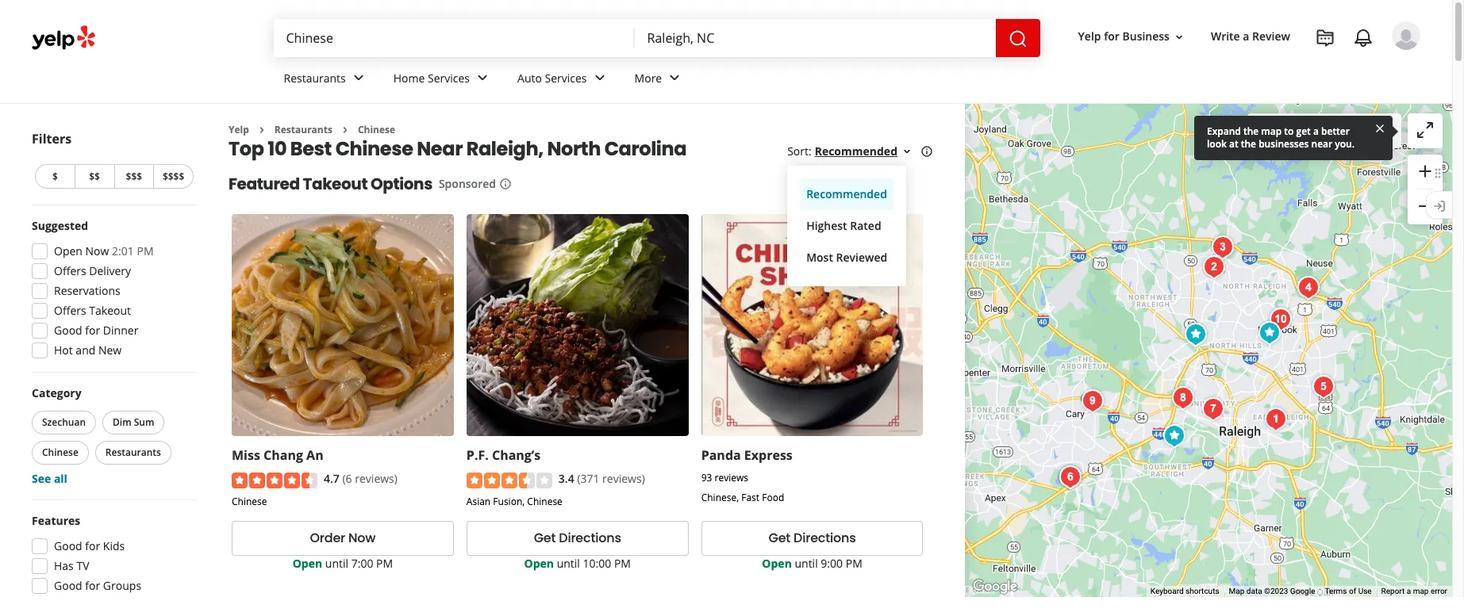 Task type: describe. For each thing, give the bounding box(es) containing it.
until for miss chang an
[[325, 556, 348, 571]]

yelp for business
[[1078, 29, 1170, 44]]

expand map image
[[1416, 121, 1435, 140]]

for for business
[[1104, 29, 1120, 44]]

a inside expand the map to get a better look at the businesses near you.
[[1313, 125, 1319, 138]]

category
[[32, 386, 81, 401]]

good for groups
[[54, 579, 141, 594]]

expand the map to get a better look at the businesses near you. tooltip
[[1194, 116, 1393, 160]]

p.f. chang's image
[[1180, 319, 1212, 351]]

open for p.f. chang's
[[524, 556, 554, 571]]

order
[[310, 529, 345, 548]]

look
[[1207, 137, 1227, 151]]

write a review
[[1211, 29, 1290, 44]]

imperial garden chinese restaurant image
[[1198, 252, 1230, 283]]

more link
[[622, 57, 697, 103]]

get
[[1296, 125, 1311, 138]]

panda express 93 reviews chinese, fast food
[[701, 447, 793, 505]]

16 chevron right v2 image
[[255, 124, 268, 136]]

raleigh,
[[466, 136, 543, 162]]

reviews) for get directions
[[602, 472, 645, 487]]

miss chang an
[[232, 447, 324, 464]]

miss chang an image
[[1055, 462, 1086, 494]]

miss chang an image
[[1055, 462, 1086, 494]]

$$$
[[126, 170, 142, 183]]

most
[[806, 250, 833, 265]]

get directions link for p.f. chang's
[[467, 521, 689, 556]]

keyboard
[[1151, 587, 1184, 596]]

yelp for yelp for business
[[1078, 29, 1101, 44]]

keyboard shortcuts button
[[1151, 587, 1219, 598]]

pm for miss chang an
[[376, 556, 393, 571]]

group containing features
[[27, 513, 197, 598]]

tv
[[77, 559, 89, 574]]

1 vertical spatial restaurants
[[274, 123, 332, 137]]

panda express image
[[1254, 317, 1286, 349]]

restaurants button
[[95, 441, 171, 465]]

restaurants for the topmost restaurants link
[[284, 70, 346, 85]]

(371
[[577, 472, 600, 487]]

open inside group
[[54, 244, 82, 259]]

suggested
[[32, 218, 88, 233]]

data
[[1247, 587, 1262, 596]]

$$$$ button
[[153, 164, 194, 189]]

shortcuts
[[1186, 587, 1219, 596]]

chengdu 7 sichuan cuisine image
[[1077, 386, 1109, 417]]

highest rated button
[[800, 211, 894, 242]]

sum
[[134, 416, 154, 429]]

a for report
[[1407, 587, 1411, 596]]

7:00
[[351, 556, 373, 571]]

best
[[290, 136, 332, 162]]

filters
[[32, 130, 72, 148]]

offers for offers takeout
[[54, 303, 86, 318]]

chinese button
[[32, 441, 89, 465]]

sort:
[[787, 144, 812, 159]]

good for good for kids
[[54, 539, 82, 554]]

pm for p.f. chang's
[[614, 556, 631, 571]]

3.4 star rating image
[[467, 473, 552, 489]]

you.
[[1335, 137, 1355, 151]]

write
[[1211, 29, 1240, 44]]

top 10 best chinese near raleigh, north carolina
[[229, 136, 687, 162]]

open until 10:00 pm
[[524, 556, 631, 571]]

dinner
[[103, 323, 138, 338]]

3 until from the left
[[795, 556, 818, 571]]

recommended for recommended dropdown button
[[815, 144, 898, 159]]

keyboard shortcuts
[[1151, 587, 1219, 596]]

get directions link for panda express
[[701, 521, 923, 556]]

projects image
[[1316, 29, 1335, 48]]

reviews) for order now
[[355, 472, 398, 487]]

see all
[[32, 471, 67, 486]]

home
[[393, 70, 425, 85]]

and
[[76, 343, 95, 358]]

pm inside group
[[137, 244, 154, 259]]

chinese,
[[701, 491, 739, 505]]

new
[[98, 343, 122, 358]]

more
[[635, 70, 662, 85]]

open for panda express
[[762, 556, 792, 571]]

home services
[[393, 70, 470, 85]]

a for write
[[1243, 29, 1249, 44]]

search image
[[1008, 29, 1027, 48]]

for for groups
[[85, 579, 100, 594]]

restaurants for restaurants button
[[105, 446, 161, 459]]

fusion,
[[493, 495, 525, 508]]

rated
[[850, 219, 881, 234]]

kids
[[103, 539, 125, 554]]

terms
[[1325, 587, 1347, 596]]

as
[[1317, 123, 1329, 138]]

auto
[[517, 70, 542, 85]]

auto services
[[517, 70, 587, 85]]

until for p.f. chang's
[[557, 556, 580, 571]]

Near text field
[[647, 29, 983, 47]]

express
[[744, 447, 793, 464]]

services for auto services
[[545, 70, 587, 85]]

miss
[[232, 447, 260, 464]]

16 chevron down v2 image for yelp for business
[[1173, 31, 1186, 43]]

google
[[1290, 587, 1315, 596]]

expand
[[1207, 125, 1241, 138]]

business categories element
[[271, 57, 1421, 103]]

all
[[54, 471, 67, 486]]

cj b. image
[[1392, 21, 1421, 50]]

open until 7:00 pm
[[293, 556, 393, 571]]

user actions element
[[1065, 20, 1443, 117]]

moves
[[1358, 123, 1392, 138]]

red pepper asian image
[[1308, 371, 1340, 403]]

10
[[268, 136, 287, 162]]

good for good for groups
[[54, 579, 82, 594]]

has
[[54, 559, 74, 574]]

good for good for dinner
[[54, 323, 82, 338]]

yelp link
[[229, 123, 249, 137]]

search as map moves
[[1279, 123, 1392, 138]]

miss chang an link
[[232, 447, 324, 464]]

get directions for p.f. chang's
[[534, 529, 621, 548]]

fast
[[741, 491, 760, 505]]

better
[[1321, 125, 1350, 138]]

16 info v2 image
[[921, 145, 933, 158]]

error
[[1431, 587, 1448, 596]]

93
[[701, 472, 712, 485]]

top
[[229, 136, 264, 162]]

report a map error link
[[1381, 587, 1448, 596]]



Task type: vqa. For each thing, say whether or not it's contained in the screenshot.
Szechuan button
yes



Task type: locate. For each thing, give the bounding box(es) containing it.
0 horizontal spatial get
[[534, 529, 556, 548]]

none field near
[[647, 29, 983, 47]]

2 vertical spatial good
[[54, 579, 82, 594]]

restaurants left 16 chevron right v2 icon
[[274, 123, 332, 137]]

get for p.f. chang's
[[534, 529, 556, 548]]

ni asian kitchen image
[[1207, 232, 1239, 263]]

get directions link down (371
[[467, 521, 689, 556]]

©2023
[[1264, 587, 1288, 596]]

1 vertical spatial good
[[54, 539, 82, 554]]

chinese inside button
[[42, 446, 78, 459]]

1 horizontal spatial none field
[[647, 29, 983, 47]]

0 vertical spatial restaurants link
[[271, 57, 381, 103]]

get directions up open until 10:00 pm
[[534, 529, 621, 548]]

until left 10:00
[[557, 556, 580, 571]]

1 horizontal spatial services
[[545, 70, 587, 85]]

0 horizontal spatial get directions
[[534, 529, 621, 548]]

4.7
[[324, 472, 340, 487]]

$$$$
[[163, 170, 184, 183]]

recommended inside button
[[806, 187, 887, 202]]

close image
[[1374, 121, 1386, 135]]

at
[[1229, 137, 1239, 151]]

open down order
[[293, 556, 322, 571]]

reviews) right (371
[[602, 472, 645, 487]]

1 get directions from the left
[[534, 529, 621, 548]]

1 services from the left
[[428, 70, 470, 85]]

map inside expand the map to get a better look at the businesses near you.
[[1261, 125, 1282, 138]]

a right the write on the top of page
[[1243, 29, 1249, 44]]

good for kids
[[54, 539, 125, 554]]

1 vertical spatial yelp
[[229, 123, 249, 137]]

1 offers from the top
[[54, 263, 86, 279]]

yelp
[[1078, 29, 1101, 44], [229, 123, 249, 137]]

0 horizontal spatial reviews)
[[355, 472, 398, 487]]

offers up reservations
[[54, 263, 86, 279]]

takeout inside group
[[89, 303, 131, 318]]

1 good from the top
[[54, 323, 82, 338]]

0 horizontal spatial none field
[[286, 29, 622, 47]]

map region
[[908, 72, 1464, 598]]

Find text field
[[286, 29, 622, 47]]

1 horizontal spatial get
[[769, 529, 791, 548]]

dim sum
[[113, 416, 154, 429]]

get directions link down food at right bottom
[[701, 521, 923, 556]]

of
[[1349, 587, 1356, 596]]

zoom out image
[[1416, 197, 1435, 216]]

takeout for featured
[[303, 173, 368, 196]]

offers down reservations
[[54, 303, 86, 318]]

group
[[1408, 155, 1443, 225], [27, 218, 197, 363], [29, 386, 197, 487], [27, 513, 197, 598]]

0 vertical spatial now
[[85, 244, 109, 259]]

0 horizontal spatial 16 chevron down v2 image
[[901, 145, 913, 158]]

2 services from the left
[[545, 70, 587, 85]]

directions
[[559, 529, 621, 548], [794, 529, 856, 548]]

2 directions from the left
[[794, 529, 856, 548]]

1 horizontal spatial map
[[1332, 123, 1355, 138]]

2 none field from the left
[[647, 29, 983, 47]]

for for dinner
[[85, 323, 100, 338]]

0 vertical spatial recommended
[[815, 144, 898, 159]]

order now link
[[232, 521, 454, 556]]

24 chevron down v2 image inside 'auto services' link
[[590, 69, 609, 88]]

google image
[[969, 577, 1021, 598]]

seoul garden restaurant image
[[1265, 304, 1297, 336]]

0 horizontal spatial until
[[325, 556, 348, 571]]

yelp left the business
[[1078, 29, 1101, 44]]

asia pot image
[[1159, 421, 1190, 452]]

chinese up options at left top
[[335, 136, 413, 162]]

p.f. chang's link
[[467, 447, 541, 464]]

delivery
[[89, 263, 131, 279]]

get down food at right bottom
[[769, 529, 791, 548]]

group containing category
[[29, 386, 197, 487]]

a right get
[[1313, 125, 1319, 138]]

restaurants link left 16 chevron right v2 icon
[[274, 123, 332, 137]]

until left 7:00
[[325, 556, 348, 571]]

10:00
[[583, 556, 611, 571]]

directions up 10:00
[[559, 529, 621, 548]]

16 chevron right v2 image
[[339, 124, 352, 136]]

write a review link
[[1205, 23, 1297, 51]]

pm right 10:00
[[614, 556, 631, 571]]

1 vertical spatial offers
[[54, 303, 86, 318]]

good up hot
[[54, 323, 82, 338]]

report
[[1381, 587, 1405, 596]]

for down offers takeout
[[85, 323, 100, 338]]

1 horizontal spatial get directions
[[769, 529, 856, 548]]

0 horizontal spatial directions
[[559, 529, 621, 548]]

0 horizontal spatial takeout
[[89, 303, 131, 318]]

to
[[1284, 125, 1294, 138]]

2 horizontal spatial 24 chevron down v2 image
[[590, 69, 609, 88]]

0 horizontal spatial a
[[1243, 29, 1249, 44]]

most reviewed button
[[800, 242, 894, 274]]

zoom in image
[[1416, 162, 1435, 181]]

good up has tv
[[54, 539, 82, 554]]

pm right 7:00
[[376, 556, 393, 571]]

2 good from the top
[[54, 539, 82, 554]]

reservations
[[54, 283, 120, 298]]

until left 9:00
[[795, 556, 818, 571]]

1 horizontal spatial 16 chevron down v2 image
[[1173, 31, 1186, 43]]

1 horizontal spatial now
[[348, 529, 376, 548]]

2 horizontal spatial map
[[1413, 587, 1429, 596]]

sponsored
[[439, 177, 496, 192]]

food
[[762, 491, 784, 505]]

restaurants up 16 chevron right v2 icon
[[284, 70, 346, 85]]

1 horizontal spatial reviews)
[[602, 472, 645, 487]]

offers for offers delivery
[[54, 263, 86, 279]]

0 horizontal spatial get directions link
[[467, 521, 689, 556]]

1 24 chevron down v2 image from the left
[[349, 69, 368, 88]]

a inside write a review link
[[1243, 29, 1249, 44]]

recommended up highest rated
[[806, 187, 887, 202]]

2 reviews) from the left
[[602, 472, 645, 487]]

0 horizontal spatial 24 chevron down v2 image
[[349, 69, 368, 88]]

groups
[[103, 579, 141, 594]]

good down has tv
[[54, 579, 82, 594]]

0 vertical spatial restaurants
[[284, 70, 346, 85]]

szechuan
[[42, 416, 86, 429]]

4.7 star rating image
[[232, 473, 317, 489]]

restaurants link up 16 chevron right v2 icon
[[271, 57, 381, 103]]

9:00
[[821, 556, 843, 571]]

0 horizontal spatial map
[[1261, 125, 1282, 138]]

map
[[1229, 587, 1245, 596]]

open left 9:00
[[762, 556, 792, 571]]

None field
[[286, 29, 622, 47], [647, 29, 983, 47]]

chinese down 4.7 star rating image
[[232, 495, 267, 508]]

pm right 9:00
[[846, 556, 862, 571]]

good
[[54, 323, 82, 338], [54, 539, 82, 554], [54, 579, 82, 594]]

david's dumpling & noodle bar image
[[1198, 394, 1229, 425]]

chinese link
[[358, 123, 395, 137]]

highest
[[806, 219, 847, 234]]

reviews
[[715, 472, 748, 485]]

$$ button
[[74, 164, 114, 189]]

3 good from the top
[[54, 579, 82, 594]]

for down the tv
[[85, 579, 100, 594]]

1 vertical spatial 16 chevron down v2 image
[[901, 145, 913, 158]]

1 directions from the left
[[559, 529, 621, 548]]

get up open until 10:00 pm
[[534, 529, 556, 548]]

good for dinner
[[54, 323, 138, 338]]

4.7 (6 reviews)
[[324, 472, 398, 487]]

1 horizontal spatial 24 chevron down v2 image
[[473, 69, 492, 88]]

hot and new
[[54, 343, 122, 358]]

now up 7:00
[[348, 529, 376, 548]]

restaurants inside restaurants link
[[284, 70, 346, 85]]

map left the to
[[1261, 125, 1282, 138]]

1 until from the left
[[325, 556, 348, 571]]

a
[[1243, 29, 1249, 44], [1313, 125, 1319, 138], [1407, 587, 1411, 596]]

yelp left 16 chevron right v2 image
[[229, 123, 249, 137]]

16 chevron down v2 image left 16 info v2 icon
[[901, 145, 913, 158]]

16 chevron down v2 image inside yelp for business button
[[1173, 31, 1186, 43]]

services inside 'auto services' link
[[545, 70, 587, 85]]

24 chevron down v2 image for restaurants
[[349, 69, 368, 88]]

directions up 9:00
[[794, 529, 856, 548]]

2 get directions from the left
[[769, 529, 856, 548]]

map right as
[[1332, 123, 1355, 138]]

auto services link
[[505, 57, 622, 103]]

open down suggested
[[54, 244, 82, 259]]

0 vertical spatial offers
[[54, 263, 86, 279]]

1 vertical spatial recommended
[[806, 187, 887, 202]]

directions for p.f. chang's
[[559, 529, 621, 548]]

none field up business categories element
[[647, 29, 983, 47]]

$$$ button
[[114, 164, 153, 189]]

0 vertical spatial yelp
[[1078, 29, 1101, 44]]

24 chevron down v2 image left home
[[349, 69, 368, 88]]

restaurants down dim sum button
[[105, 446, 161, 459]]

get directions for panda express
[[769, 529, 856, 548]]

pm right 2:01
[[137, 244, 154, 259]]

now
[[85, 244, 109, 259], [348, 529, 376, 548]]

3.4 (371 reviews)
[[559, 472, 645, 487]]

chinese up all
[[42, 446, 78, 459]]

1 get from the left
[[534, 529, 556, 548]]

for left the business
[[1104, 29, 1120, 44]]

fu kee express image
[[1293, 272, 1325, 304]]

chinese down 3.4
[[527, 495, 563, 508]]

None search field
[[273, 19, 1043, 57]]

terms of use
[[1325, 587, 1372, 596]]

1 none field from the left
[[286, 29, 622, 47]]

$$
[[89, 170, 100, 183]]

1 reviews) from the left
[[355, 472, 398, 487]]

3 24 chevron down v2 image from the left
[[590, 69, 609, 88]]

open left 10:00
[[524, 556, 554, 571]]

services for home services
[[428, 70, 470, 85]]

2 get directions link from the left
[[701, 521, 923, 556]]

now up offers delivery
[[85, 244, 109, 259]]

24 chevron down v2 image
[[349, 69, 368, 88], [473, 69, 492, 88], [590, 69, 609, 88]]

businesses
[[1259, 137, 1309, 151]]

map for moves
[[1332, 123, 1355, 138]]

16 chevron down v2 image
[[1173, 31, 1186, 43], [901, 145, 913, 158]]

(6
[[342, 472, 352, 487]]

asian fusion, chinese
[[467, 495, 563, 508]]

2 offers from the top
[[54, 303, 86, 318]]

0 vertical spatial 16 chevron down v2 image
[[1173, 31, 1186, 43]]

beansprout chinese restaurant image
[[1167, 383, 1199, 414]]

now inside group
[[85, 244, 109, 259]]

restaurants inside restaurants button
[[105, 446, 161, 459]]

directions for panda express
[[794, 529, 856, 548]]

notifications image
[[1354, 29, 1373, 48]]

services right auto
[[545, 70, 587, 85]]

1 horizontal spatial get directions link
[[701, 521, 923, 556]]

recommended button
[[815, 144, 913, 159]]

recommended
[[815, 144, 898, 159], [806, 187, 887, 202]]

a right "report"
[[1407, 587, 1411, 596]]

szechuan button
[[32, 411, 96, 435]]

panda
[[701, 447, 741, 464]]

16 chevron down v2 image for recommended
[[901, 145, 913, 158]]

takeout down best at the left of the page
[[303, 173, 368, 196]]

chang's
[[492, 447, 541, 464]]

chang
[[264, 447, 303, 464]]

24 chevron down v2 image inside home services link
[[473, 69, 492, 88]]

takeout
[[303, 173, 368, 196], [89, 303, 131, 318]]

1 get directions link from the left
[[467, 521, 689, 556]]

p.f.
[[467, 447, 489, 464]]

near
[[417, 136, 463, 162]]

1 horizontal spatial directions
[[794, 529, 856, 548]]

0 horizontal spatial services
[[428, 70, 470, 85]]

24 chevron down v2 image
[[665, 69, 684, 88]]

use
[[1358, 587, 1372, 596]]

1 vertical spatial now
[[348, 529, 376, 548]]

1 horizontal spatial yelp
[[1078, 29, 1101, 44]]

get directions up open until 9:00 pm
[[769, 529, 856, 548]]

2 get from the left
[[769, 529, 791, 548]]

chinese right 16 chevron right v2 icon
[[358, 123, 395, 137]]

16 chevron down v2 image right the business
[[1173, 31, 1186, 43]]

group containing suggested
[[27, 218, 197, 363]]

yelp for yelp link
[[229, 123, 249, 137]]

most reviewed
[[806, 250, 887, 265]]

services inside home services link
[[428, 70, 470, 85]]

map for to
[[1261, 125, 1282, 138]]

2 horizontal spatial a
[[1407, 587, 1411, 596]]

see all button
[[32, 471, 67, 486]]

open now 2:01 pm
[[54, 244, 154, 259]]

24 chevron down v2 image for auto services
[[590, 69, 609, 88]]

dim
[[113, 416, 131, 429]]

1 vertical spatial takeout
[[89, 303, 131, 318]]

24 chevron down v2 image for home services
[[473, 69, 492, 88]]

24 chevron down v2 image right auto services
[[590, 69, 609, 88]]

map for error
[[1413, 587, 1429, 596]]

business
[[1123, 29, 1170, 44]]

2 24 chevron down v2 image from the left
[[473, 69, 492, 88]]

home services link
[[381, 57, 505, 103]]

2 vertical spatial a
[[1407, 587, 1411, 596]]

takeout for offers
[[89, 303, 131, 318]]

yelp for business button
[[1072, 23, 1192, 51]]

takeout up dinner
[[89, 303, 131, 318]]

0 vertical spatial takeout
[[303, 173, 368, 196]]

services right home
[[428, 70, 470, 85]]

$
[[52, 170, 58, 183]]

2 until from the left
[[557, 556, 580, 571]]

for for kids
[[85, 539, 100, 554]]

north
[[547, 136, 601, 162]]

16 info v2 image
[[499, 178, 512, 191]]

none field find
[[286, 29, 622, 47]]

0 vertical spatial a
[[1243, 29, 1249, 44]]

get for panda express
[[769, 529, 791, 548]]

recommended for recommended button
[[806, 187, 887, 202]]

1 horizontal spatial a
[[1313, 125, 1319, 138]]

map left error
[[1413, 587, 1429, 596]]

1 vertical spatial a
[[1313, 125, 1319, 138]]

order now
[[310, 529, 376, 548]]

24 chevron down v2 image inside restaurants link
[[349, 69, 368, 88]]

reviews) right (6
[[355, 472, 398, 487]]

yelp inside button
[[1078, 29, 1101, 44]]

now for order
[[348, 529, 376, 548]]

p.f. chang's
[[467, 447, 541, 464]]

chuan cafe image
[[1260, 404, 1292, 436]]

options
[[371, 173, 432, 196]]

2 vertical spatial restaurants
[[105, 446, 161, 459]]

pm for panda express
[[846, 556, 862, 571]]

2:01
[[112, 244, 134, 259]]

open until 9:00 pm
[[762, 556, 862, 571]]

for left kids
[[85, 539, 100, 554]]

recommended button
[[800, 179, 894, 211]]

hot
[[54, 343, 73, 358]]

open for miss chang an
[[293, 556, 322, 571]]

16 chevron down v2 image inside recommended dropdown button
[[901, 145, 913, 158]]

now for open
[[85, 244, 109, 259]]

2 horizontal spatial until
[[795, 556, 818, 571]]

reviewed
[[836, 250, 887, 265]]

1 vertical spatial restaurants link
[[274, 123, 332, 137]]

1 horizontal spatial takeout
[[303, 173, 368, 196]]

0 horizontal spatial now
[[85, 244, 109, 259]]

24 chevron down v2 image left auto
[[473, 69, 492, 88]]

0 vertical spatial good
[[54, 323, 82, 338]]

0 horizontal spatial yelp
[[229, 123, 249, 137]]

recommended up recommended button
[[815, 144, 898, 159]]

for inside button
[[1104, 29, 1120, 44]]

none field up home services link
[[286, 29, 622, 47]]

an
[[306, 447, 324, 464]]

1 horizontal spatial until
[[557, 556, 580, 571]]



